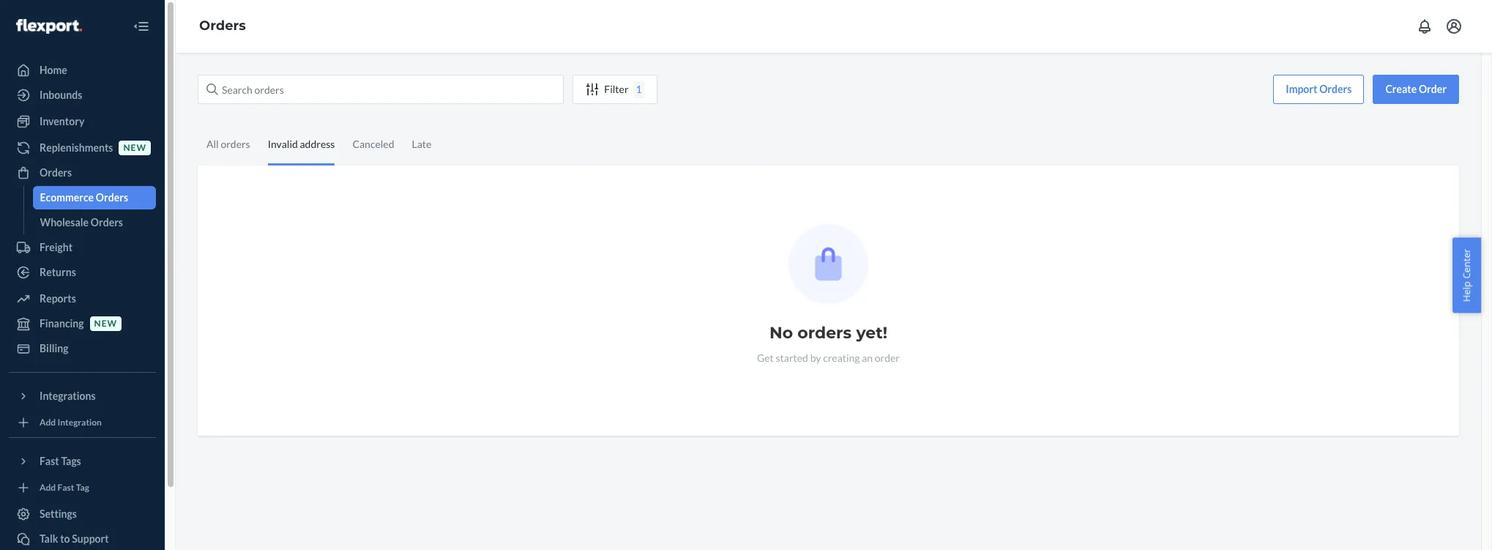 Task type: locate. For each thing, give the bounding box(es) containing it.
talk
[[40, 533, 58, 545]]

help
[[1461, 281, 1474, 302]]

1 horizontal spatial new
[[123, 142, 146, 153]]

center
[[1461, 248, 1474, 278]]

open notifications image
[[1417, 18, 1434, 35]]

import orders button
[[1274, 75, 1365, 104]]

orders up wholesale orders link
[[96, 191, 128, 204]]

new for replenishments
[[123, 142, 146, 153]]

flexport logo image
[[16, 19, 82, 33]]

orders
[[199, 18, 246, 34], [1320, 83, 1353, 95], [40, 166, 72, 179], [96, 191, 128, 204], [91, 216, 123, 229]]

wholesale
[[40, 216, 89, 229]]

orders right import
[[1320, 83, 1353, 95]]

fast tags
[[40, 455, 81, 467]]

add left integration
[[40, 417, 56, 428]]

filter
[[605, 83, 629, 95]]

returns
[[40, 266, 76, 278]]

add for add fast tag
[[40, 482, 56, 493]]

orders up "get started by creating an order"
[[798, 323, 852, 343]]

an
[[862, 352, 873, 364]]

orders link
[[199, 18, 246, 34], [9, 161, 156, 185]]

settings link
[[9, 503, 156, 526]]

all
[[207, 138, 219, 150]]

orders inside button
[[1320, 83, 1353, 95]]

new
[[123, 142, 146, 153], [94, 318, 117, 329]]

orders for no
[[798, 323, 852, 343]]

returns link
[[9, 261, 156, 284]]

home
[[40, 64, 67, 76]]

add up settings
[[40, 482, 56, 493]]

fast inside dropdown button
[[40, 455, 59, 467]]

new right replenishments
[[123, 142, 146, 153]]

1 vertical spatial add
[[40, 482, 56, 493]]

open account menu image
[[1446, 18, 1464, 35]]

0 vertical spatial orders
[[221, 138, 250, 150]]

0 horizontal spatial orders
[[221, 138, 250, 150]]

new for financing
[[94, 318, 117, 329]]

0 horizontal spatial new
[[94, 318, 117, 329]]

import
[[1286, 83, 1318, 95]]

2 add from the top
[[40, 482, 56, 493]]

fast
[[40, 455, 59, 467], [58, 482, 74, 493]]

orders for import orders
[[1320, 83, 1353, 95]]

add fast tag link
[[9, 479, 156, 497]]

1 vertical spatial orders
[[798, 323, 852, 343]]

fast tags button
[[9, 450, 156, 473]]

0 vertical spatial add
[[40, 417, 56, 428]]

tags
[[61, 455, 81, 467]]

orders right the all at top left
[[221, 138, 250, 150]]

create order
[[1386, 83, 1447, 95]]

billing
[[40, 342, 69, 355]]

1 vertical spatial new
[[94, 318, 117, 329]]

freight link
[[9, 236, 156, 259]]

orders down 'ecommerce orders' link
[[91, 216, 123, 229]]

orders for wholesale orders
[[91, 216, 123, 229]]

ecommerce
[[40, 191, 94, 204]]

orders
[[221, 138, 250, 150], [798, 323, 852, 343]]

billing link
[[9, 337, 156, 360]]

integration
[[58, 417, 102, 428]]

filter 1
[[605, 83, 642, 95]]

1 horizontal spatial orders link
[[199, 18, 246, 34]]

no
[[770, 323, 793, 343]]

fast left tags
[[40, 455, 59, 467]]

new down reports "link"
[[94, 318, 117, 329]]

create order link
[[1374, 75, 1460, 104]]

1 vertical spatial fast
[[58, 482, 74, 493]]

by
[[811, 352, 821, 364]]

fast left tag
[[58, 482, 74, 493]]

add integration
[[40, 417, 102, 428]]

add
[[40, 417, 56, 428], [40, 482, 56, 493]]

0 vertical spatial fast
[[40, 455, 59, 467]]

ecommerce orders link
[[33, 186, 156, 210]]

0 vertical spatial new
[[123, 142, 146, 153]]

orders link up ecommerce orders
[[9, 161, 156, 185]]

home link
[[9, 59, 156, 82]]

wholesale orders link
[[33, 211, 156, 234]]

0 vertical spatial orders link
[[199, 18, 246, 34]]

1 vertical spatial orders link
[[9, 161, 156, 185]]

orders for ecommerce orders
[[96, 191, 128, 204]]

1 horizontal spatial orders
[[798, 323, 852, 343]]

order
[[1420, 83, 1447, 95]]

orders link up search 'icon'
[[199, 18, 246, 34]]

1 add from the top
[[40, 417, 56, 428]]

canceled
[[353, 138, 394, 150]]

settings
[[40, 508, 77, 520]]



Task type: describe. For each thing, give the bounding box(es) containing it.
inventory link
[[9, 110, 156, 133]]

1
[[636, 83, 642, 95]]

integrations button
[[9, 385, 156, 408]]

create
[[1386, 83, 1418, 95]]

orders up "ecommerce"
[[40, 166, 72, 179]]

orders up search 'icon'
[[199, 18, 246, 34]]

add for add integration
[[40, 417, 56, 428]]

import orders
[[1286, 83, 1353, 95]]

financing
[[40, 317, 84, 330]]

started
[[776, 352, 809, 364]]

add integration link
[[9, 414, 156, 431]]

invalid address
[[268, 138, 335, 150]]

inbounds
[[40, 89, 82, 101]]

invalid
[[268, 138, 298, 150]]

empty list image
[[789, 224, 869, 304]]

to
[[60, 533, 70, 545]]

orders for all
[[221, 138, 250, 150]]

freight
[[40, 241, 73, 253]]

integrations
[[40, 390, 96, 402]]

talk to support
[[40, 533, 109, 545]]

Search orders text field
[[198, 75, 564, 104]]

talk to support button
[[9, 527, 156, 550]]

get started by creating an order
[[757, 352, 900, 364]]

yet!
[[857, 323, 888, 343]]

search image
[[207, 84, 218, 95]]

reports link
[[9, 287, 156, 311]]

close navigation image
[[133, 18, 150, 35]]

inbounds link
[[9, 84, 156, 107]]

creating
[[823, 352, 860, 364]]

address
[[300, 138, 335, 150]]

help center
[[1461, 248, 1474, 302]]

support
[[72, 533, 109, 545]]

add fast tag
[[40, 482, 89, 493]]

wholesale orders
[[40, 216, 123, 229]]

all orders
[[207, 138, 250, 150]]

no orders yet!
[[770, 323, 888, 343]]

inventory
[[40, 115, 85, 127]]

tag
[[76, 482, 89, 493]]

get
[[757, 352, 774, 364]]

help center button
[[1454, 237, 1482, 313]]

0 horizontal spatial orders link
[[9, 161, 156, 185]]

replenishments
[[40, 141, 113, 154]]

reports
[[40, 292, 76, 305]]

order
[[875, 352, 900, 364]]

late
[[412, 138, 432, 150]]

ecommerce orders
[[40, 191, 128, 204]]



Task type: vqa. For each thing, say whether or not it's contained in the screenshot.
LEARN MORE associated with automatically.
no



